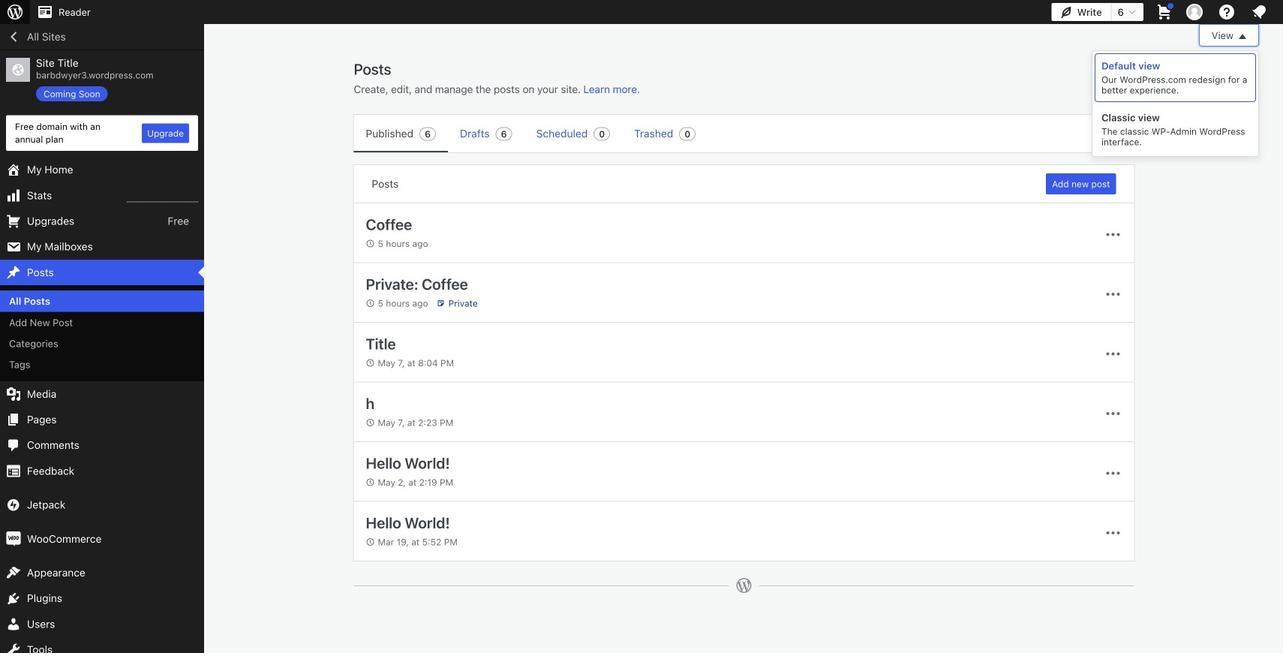 Task type: locate. For each thing, give the bounding box(es) containing it.
1 vertical spatial img image
[[6, 532, 21, 547]]

0 vertical spatial toggle menu image
[[1105, 405, 1123, 423]]

3 toggle menu image from the top
[[1105, 345, 1123, 363]]

menu
[[354, 115, 1090, 152]]

my profile image
[[1187, 4, 1204, 20]]

highest hourly views 0 image
[[127, 193, 198, 202]]

2 toggle menu image from the top
[[1105, 285, 1123, 303]]

toggle menu image
[[1105, 225, 1123, 243], [1105, 285, 1123, 303], [1105, 345, 1123, 363]]

1 toggle menu image from the top
[[1105, 225, 1123, 243]]

2 vertical spatial toggle menu image
[[1105, 345, 1123, 363]]

2 vertical spatial toggle menu image
[[1105, 524, 1123, 542]]

None search field
[[1097, 115, 1135, 152]]

1 vertical spatial toggle menu image
[[1105, 285, 1123, 303]]

toggle menu image
[[1105, 405, 1123, 423], [1105, 464, 1123, 482], [1105, 524, 1123, 542]]

img image
[[6, 498, 21, 513], [6, 532, 21, 547]]

1 img image from the top
[[6, 498, 21, 513]]

main content
[[353, 24, 1260, 609]]

1 vertical spatial toggle menu image
[[1105, 464, 1123, 482]]

2 img image from the top
[[6, 532, 21, 547]]

manage your notifications image
[[1251, 3, 1269, 21]]

3 toggle menu image from the top
[[1105, 524, 1123, 542]]

0 vertical spatial toggle menu image
[[1105, 225, 1123, 243]]

0 vertical spatial img image
[[6, 498, 21, 513]]



Task type: vqa. For each thing, say whether or not it's contained in the screenshot.
progress bar
no



Task type: describe. For each thing, give the bounding box(es) containing it.
help image
[[1219, 3, 1237, 21]]

my shopping cart image
[[1156, 3, 1174, 21]]

2 toggle menu image from the top
[[1105, 464, 1123, 482]]

open image
[[1240, 34, 1247, 39]]

manage your sites image
[[6, 3, 24, 21]]

1 toggle menu image from the top
[[1105, 405, 1123, 423]]



